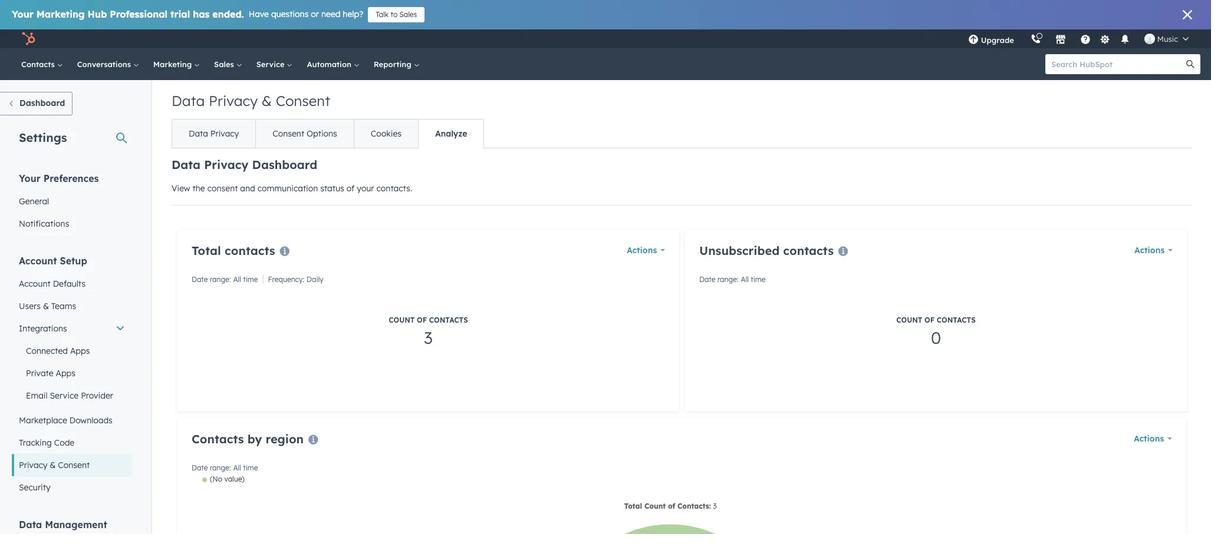 Task type: vqa. For each thing, say whether or not it's contained in the screenshot.
PREFERENCES
yes



Task type: locate. For each thing, give the bounding box(es) containing it.
& right users
[[43, 301, 49, 312]]

of up "0"
[[925, 316, 935, 325]]

actions
[[627, 245, 657, 256], [1135, 245, 1165, 256], [1134, 434, 1164, 445]]

service up the data privacy & consent
[[256, 60, 287, 69]]

1 vertical spatial marketing
[[153, 60, 194, 69]]

consent options
[[273, 129, 337, 139]]

of for 0
[[925, 316, 935, 325]]

conversations
[[77, 60, 133, 69]]

account setup element
[[12, 255, 132, 499]]

&
[[262, 92, 272, 110], [43, 301, 49, 312], [50, 461, 56, 471]]

2 count from the left
[[897, 316, 923, 325]]

privacy up security
[[19, 461, 47, 471]]

consent
[[276, 92, 330, 110], [273, 129, 304, 139], [58, 461, 90, 471]]

1 vertical spatial account
[[19, 279, 51, 290]]

search image
[[1187, 60, 1195, 68]]

interactive chart image
[[192, 475, 1172, 535]]

apps
[[70, 346, 90, 357], [56, 369, 75, 379]]

data for data privacy
[[189, 129, 208, 139]]

service down private apps link
[[50, 391, 79, 402]]

privacy up consent
[[204, 157, 249, 172]]

account up users
[[19, 279, 51, 290]]

all for 0
[[741, 275, 749, 284]]

1 vertical spatial consent
[[273, 129, 304, 139]]

all
[[233, 275, 241, 284], [741, 275, 749, 284], [233, 464, 241, 473]]

account defaults
[[19, 279, 85, 290]]

1 vertical spatial apps
[[56, 369, 75, 379]]

consent up security link
[[58, 461, 90, 471]]

has
[[193, 8, 210, 20]]

0 vertical spatial dashboard
[[19, 98, 65, 109]]

0 vertical spatial account
[[19, 255, 57, 267]]

defaults
[[53, 279, 85, 290]]

sales up the data privacy & consent
[[214, 60, 236, 69]]

2 contacts from the left
[[783, 244, 834, 258]]

date range: all time
[[192, 275, 258, 284], [699, 275, 766, 284], [192, 464, 258, 473]]

data for data privacy & consent
[[172, 92, 205, 110]]

actions button
[[627, 242, 665, 259], [1135, 242, 1173, 259], [1134, 431, 1172, 448]]

reporting link
[[367, 48, 427, 80]]

date range: all time down total contacts
[[192, 275, 258, 284]]

time down total contacts
[[243, 275, 258, 284]]

marketing
[[36, 8, 85, 20], [153, 60, 194, 69]]

marketing down trial
[[153, 60, 194, 69]]

analyze link
[[418, 120, 484, 148]]

sales inside button
[[400, 10, 417, 19]]

downloads
[[69, 416, 113, 426]]

1 account from the top
[[19, 255, 57, 267]]

consent left options
[[273, 129, 304, 139]]

1 vertical spatial dashboard
[[252, 157, 317, 172]]

range: down total contacts
[[210, 275, 231, 284]]

data up the
[[189, 129, 208, 139]]

of for 3
[[417, 316, 427, 325]]

apps up email service provider
[[56, 369, 75, 379]]

0 vertical spatial sales
[[400, 10, 417, 19]]

unsubscribed contacts
[[699, 244, 834, 258]]

general
[[19, 196, 49, 207]]

menu
[[960, 29, 1197, 48]]

1 vertical spatial service
[[50, 391, 79, 402]]

help?
[[343, 9, 363, 19]]

0 vertical spatial marketing
[[36, 8, 85, 20]]

2 vertical spatial &
[[50, 461, 56, 471]]

setup
[[60, 255, 87, 267]]

date
[[192, 275, 208, 284], [699, 275, 716, 284], [192, 464, 208, 473]]

count inside count of contacts 0
[[897, 316, 923, 325]]

dashboard up settings
[[19, 98, 65, 109]]

0 horizontal spatial count
[[389, 316, 415, 325]]

all for daily
[[233, 275, 241, 284]]

1 vertical spatial sales
[[214, 60, 236, 69]]

time down unsubscribed contacts
[[751, 275, 766, 284]]

1 contacts from the left
[[225, 244, 275, 258]]

account
[[19, 255, 57, 267], [19, 279, 51, 290]]

1 horizontal spatial of
[[417, 316, 427, 325]]

of
[[347, 183, 355, 194], [417, 316, 427, 325], [925, 316, 935, 325]]

questions
[[271, 9, 309, 19]]

contacts up "0"
[[937, 316, 976, 325]]

contacts left by at the bottom of page
[[192, 432, 244, 447]]

search button
[[1181, 54, 1201, 74]]

your preferences
[[19, 173, 99, 185]]

your up hubspot image
[[12, 8, 34, 20]]

connected apps link
[[12, 340, 132, 363]]

service
[[256, 60, 287, 69], [50, 391, 79, 402]]

status
[[320, 183, 344, 194]]

date range: all time down contacts by region
[[192, 464, 258, 473]]

help button
[[1076, 29, 1096, 48]]

options
[[307, 129, 337, 139]]

contacts up 3
[[429, 316, 468, 325]]

data down marketing link
[[172, 92, 205, 110]]

trial
[[170, 8, 190, 20]]

privacy & consent
[[19, 461, 90, 471]]

consent up consent options link
[[276, 92, 330, 110]]

consent
[[207, 183, 238, 194]]

automation
[[307, 60, 354, 69]]

data inside navigation
[[189, 129, 208, 139]]

range: for daily
[[210, 275, 231, 284]]

of left your
[[347, 183, 355, 194]]

your up general
[[19, 173, 41, 185]]

all down unsubscribed
[[741, 275, 749, 284]]

1 horizontal spatial sales
[[400, 10, 417, 19]]

actions for 3
[[627, 245, 657, 256]]

0 vertical spatial &
[[262, 92, 272, 110]]

data up view
[[172, 157, 201, 172]]

0 horizontal spatial contacts
[[225, 244, 275, 258]]

data privacy
[[189, 129, 239, 139]]

all down total contacts
[[233, 275, 241, 284]]

private apps link
[[12, 363, 132, 385]]

1 horizontal spatial &
[[50, 461, 56, 471]]

2 vertical spatial consent
[[58, 461, 90, 471]]

upgrade image
[[968, 35, 979, 45]]

navigation
[[172, 119, 484, 149]]

talk to sales
[[376, 10, 417, 19]]

sales
[[400, 10, 417, 19], [214, 60, 236, 69]]

privacy down the sales link
[[209, 92, 258, 110]]

menu item
[[1022, 29, 1025, 48]]

0 horizontal spatial of
[[347, 183, 355, 194]]

by
[[248, 432, 262, 447]]

data privacy & consent
[[172, 92, 330, 110]]

2 horizontal spatial of
[[925, 316, 935, 325]]

1 horizontal spatial contacts
[[783, 244, 834, 258]]

ended.
[[213, 8, 244, 20]]

provider
[[81, 391, 113, 402]]

marketplaces image
[[1056, 35, 1066, 45]]

date down unsubscribed
[[699, 275, 716, 284]]

help image
[[1080, 35, 1091, 45]]

actions button for 0
[[1135, 242, 1173, 259]]

contacts inside count of contacts 0
[[937, 316, 976, 325]]

time for daily
[[243, 275, 258, 284]]

& down tracking code
[[50, 461, 56, 471]]

hub
[[88, 8, 107, 20]]

0 horizontal spatial service
[[50, 391, 79, 402]]

of inside count of contacts 0
[[925, 316, 935, 325]]

your
[[12, 8, 34, 20], [19, 173, 41, 185]]

1 count from the left
[[389, 316, 415, 325]]

0 horizontal spatial &
[[43, 301, 49, 312]]

sales link
[[207, 48, 249, 80]]

calling icon button
[[1026, 31, 1046, 47]]

count for 0
[[897, 316, 923, 325]]

contacts link
[[14, 48, 70, 80]]

1 vertical spatial your
[[19, 173, 41, 185]]

0 horizontal spatial marketing
[[36, 8, 85, 20]]

of inside count of contacts 3
[[417, 316, 427, 325]]

2 horizontal spatial &
[[262, 92, 272, 110]]

account for account setup
[[19, 255, 57, 267]]

0 vertical spatial your
[[12, 8, 34, 20]]

date range: all time down unsubscribed
[[699, 275, 766, 284]]

account for account defaults
[[19, 279, 51, 290]]

time for 0
[[751, 275, 766, 284]]

date down total
[[192, 275, 208, 284]]

greg robinson image
[[1145, 34, 1155, 44]]

time
[[243, 275, 258, 284], [751, 275, 766, 284], [243, 464, 258, 473]]

0 horizontal spatial sales
[[214, 60, 236, 69]]

dashboard up communication
[[252, 157, 317, 172]]

count inside count of contacts 3
[[389, 316, 415, 325]]

users & teams link
[[12, 295, 132, 318]]

& down service link
[[262, 92, 272, 110]]

privacy
[[209, 92, 258, 110], [210, 129, 239, 139], [204, 157, 249, 172], [19, 461, 47, 471]]

contacts
[[225, 244, 275, 258], [783, 244, 834, 258]]

connected
[[26, 346, 68, 357]]

apps up private apps link
[[70, 346, 90, 357]]

3
[[424, 328, 433, 349]]

range: down contacts by region
[[210, 464, 231, 473]]

marketplace
[[19, 416, 67, 426]]

privacy inside data privacy link
[[210, 129, 239, 139]]

preferences
[[43, 173, 99, 185]]

sales right to
[[400, 10, 417, 19]]

range: down unsubscribed
[[718, 275, 739, 284]]

data
[[172, 92, 205, 110], [189, 129, 208, 139], [172, 157, 201, 172], [19, 520, 42, 531]]

1 horizontal spatial dashboard
[[252, 157, 317, 172]]

range:
[[210, 275, 231, 284], [718, 275, 739, 284], [210, 464, 231, 473]]

of up 3
[[417, 316, 427, 325]]

1 horizontal spatial count
[[897, 316, 923, 325]]

2 account from the top
[[19, 279, 51, 290]]

account up account defaults
[[19, 255, 57, 267]]

settings image
[[1100, 34, 1111, 45]]

contacts.
[[377, 183, 412, 194]]

count for 3
[[389, 316, 415, 325]]

private
[[26, 369, 53, 379]]

0 vertical spatial service
[[256, 60, 287, 69]]

date down contacts by region
[[192, 464, 208, 473]]

Search HubSpot search field
[[1046, 54, 1190, 74]]

& for teams
[[43, 301, 49, 312]]

marketing left hub
[[36, 8, 85, 20]]

apps for connected apps
[[70, 346, 90, 357]]

1 vertical spatial &
[[43, 301, 49, 312]]

0 vertical spatial apps
[[70, 346, 90, 357]]

1 horizontal spatial service
[[256, 60, 287, 69]]

data down security
[[19, 520, 42, 531]]

privacy up data privacy dashboard
[[210, 129, 239, 139]]



Task type: describe. For each thing, give the bounding box(es) containing it.
hubspot image
[[21, 32, 35, 46]]

upgrade
[[981, 35, 1014, 45]]

service inside account setup element
[[50, 391, 79, 402]]

to
[[391, 10, 398, 19]]

your
[[357, 183, 374, 194]]

private apps
[[26, 369, 75, 379]]

data for data management
[[19, 520, 42, 531]]

general link
[[12, 190, 132, 213]]

have
[[249, 9, 269, 19]]

conversations link
[[70, 48, 146, 80]]

music button
[[1137, 29, 1196, 48]]

region
[[266, 432, 304, 447]]

calling icon image
[[1031, 34, 1041, 45]]

consent inside navigation
[[273, 129, 304, 139]]

integrations button
[[12, 318, 132, 340]]

unsubscribed
[[699, 244, 780, 258]]

code
[[54, 438, 74, 449]]

the
[[193, 183, 205, 194]]

privacy inside privacy & consent link
[[19, 461, 47, 471]]

email service provider
[[26, 391, 113, 402]]

notifications link
[[12, 213, 132, 235]]

date range: all time for daily
[[192, 275, 258, 284]]

cookies
[[371, 129, 402, 139]]

music
[[1158, 34, 1178, 44]]

communication
[[258, 183, 318, 194]]

settings
[[19, 130, 67, 145]]

service link
[[249, 48, 300, 80]]

0 horizontal spatial dashboard
[[19, 98, 65, 109]]

privacy for data privacy dashboard
[[204, 157, 249, 172]]

data for data privacy dashboard
[[172, 157, 201, 172]]

users
[[19, 301, 41, 312]]

close image
[[1183, 10, 1192, 19]]

marketing link
[[146, 48, 207, 80]]

automation link
[[300, 48, 367, 80]]

0 vertical spatial consent
[[276, 92, 330, 110]]

privacy for data privacy & consent
[[209, 92, 258, 110]]

frequency:
[[268, 275, 304, 284]]

date for daily
[[192, 275, 208, 284]]

analyze
[[435, 129, 467, 139]]

contacts for 3
[[225, 244, 275, 258]]

date range: all time for 0
[[699, 275, 766, 284]]

your preferences element
[[12, 172, 132, 235]]

actions for 0
[[1135, 245, 1165, 256]]

date for 0
[[699, 275, 716, 284]]

professional
[[110, 8, 168, 20]]

hubspot link
[[14, 32, 44, 46]]

need
[[321, 9, 341, 19]]

email service provider link
[[12, 385, 132, 407]]

marketplaces button
[[1048, 29, 1073, 48]]

menu containing music
[[960, 29, 1197, 48]]

1 horizontal spatial marketing
[[153, 60, 194, 69]]

your for your marketing hub professional trial has ended. have questions or need help?
[[12, 8, 34, 20]]

your for your preferences
[[19, 173, 41, 185]]

account setup
[[19, 255, 87, 267]]

marketplace downloads link
[[12, 410, 132, 432]]

notifications
[[19, 219, 69, 229]]

apps for private apps
[[56, 369, 75, 379]]

talk
[[376, 10, 389, 19]]

notifications image
[[1120, 35, 1130, 45]]

time down contacts by region
[[243, 464, 258, 473]]

& for consent
[[50, 461, 56, 471]]

data management
[[19, 520, 107, 531]]

range: for 0
[[718, 275, 739, 284]]

data privacy link
[[172, 120, 255, 148]]

or
[[311, 9, 319, 19]]

navigation containing data privacy
[[172, 119, 484, 149]]

consent options link
[[255, 120, 354, 148]]

contacts for 0
[[783, 244, 834, 258]]

cookies link
[[354, 120, 418, 148]]

management
[[45, 520, 107, 531]]

notifications button
[[1115, 29, 1135, 48]]

contacts inside count of contacts 3
[[429, 316, 468, 325]]

and
[[240, 183, 255, 194]]

view the consent and communication status of your contacts.
[[172, 183, 412, 194]]

dashboard link
[[0, 92, 73, 116]]

contacts down hubspot link
[[21, 60, 57, 69]]

count of contacts 0
[[897, 316, 976, 349]]

tracking code link
[[12, 432, 132, 455]]

talk to sales button
[[368, 7, 425, 22]]

all down contacts by region
[[233, 464, 241, 473]]

privacy for data privacy
[[210, 129, 239, 139]]

reporting
[[374, 60, 414, 69]]

users & teams
[[19, 301, 76, 312]]

account defaults link
[[12, 273, 132, 295]]

count of contacts 3
[[389, 316, 468, 349]]

total contacts
[[192, 244, 275, 258]]

email
[[26, 391, 48, 402]]

tracking
[[19, 438, 52, 449]]

security
[[19, 483, 50, 494]]

actions button for 3
[[627, 242, 665, 259]]

connected apps
[[26, 346, 90, 357]]

daily
[[307, 275, 324, 284]]

privacy & consent link
[[12, 455, 132, 477]]

frequency: daily
[[268, 275, 324, 284]]

tracking code
[[19, 438, 74, 449]]

settings link
[[1098, 33, 1113, 45]]

consent inside account setup element
[[58, 461, 90, 471]]

view
[[172, 183, 190, 194]]

0
[[931, 328, 941, 349]]

marketplace downloads
[[19, 416, 113, 426]]

security link
[[12, 477, 132, 499]]

integrations
[[19, 324, 67, 334]]



